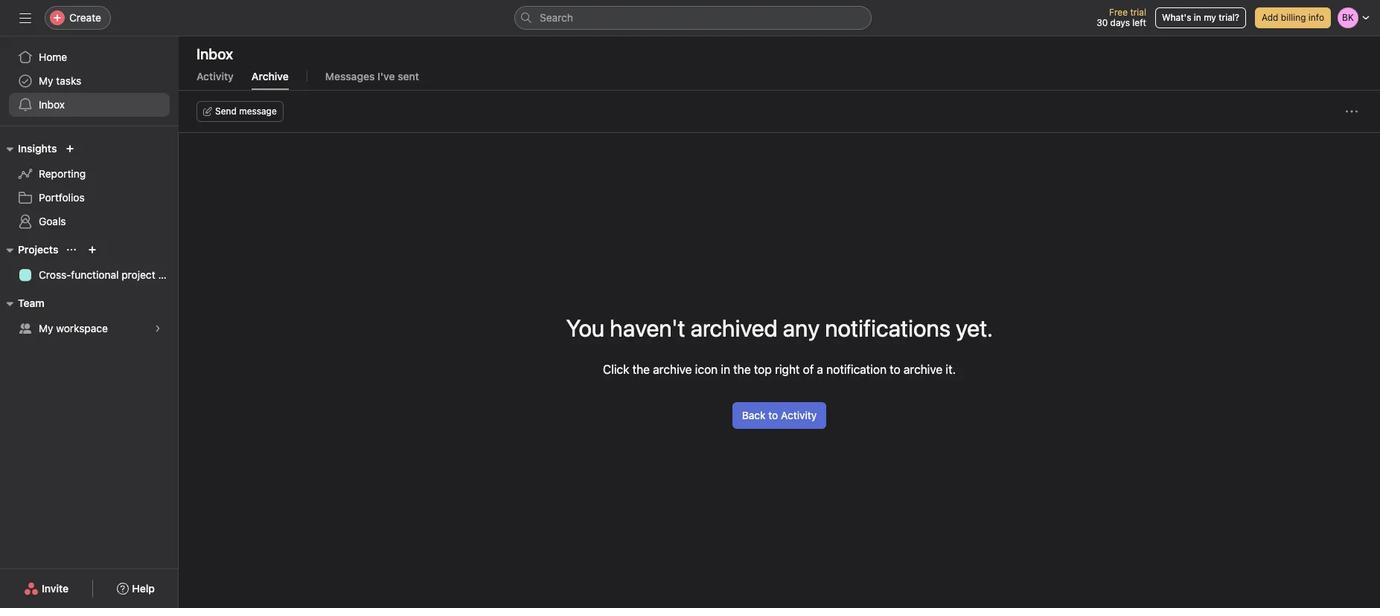 Task type: locate. For each thing, give the bounding box(es) containing it.
activity
[[197, 70, 234, 83], [781, 409, 817, 422]]

to right back
[[769, 409, 778, 422]]

new project or portfolio image
[[88, 246, 97, 255]]

i've
[[377, 70, 395, 83]]

free trial 30 days left
[[1097, 7, 1146, 28]]

plan
[[158, 269, 179, 281]]

my tasks link
[[9, 69, 170, 93]]

my left 'tasks'
[[39, 74, 53, 87]]

sent
[[398, 70, 419, 83]]

in right icon
[[721, 363, 730, 376]]

workspace
[[56, 322, 108, 335]]

archive
[[252, 70, 289, 83]]

inbox up activity link
[[197, 45, 233, 63]]

send
[[215, 106, 237, 117]]

archive
[[653, 363, 692, 376], [904, 363, 943, 376]]

project
[[122, 269, 155, 281]]

activity inside button
[[781, 409, 817, 422]]

help button
[[107, 576, 164, 603]]

1 vertical spatial activity
[[781, 409, 817, 422]]

you
[[566, 314, 605, 342]]

right
[[775, 363, 800, 376]]

inbox
[[197, 45, 233, 63], [39, 98, 65, 111]]

1 archive from the left
[[653, 363, 692, 376]]

1 the from the left
[[633, 363, 650, 376]]

home
[[39, 51, 67, 63]]

1 vertical spatial inbox
[[39, 98, 65, 111]]

0 vertical spatial activity
[[197, 70, 234, 83]]

0 vertical spatial inbox
[[197, 45, 233, 63]]

activity right back
[[781, 409, 817, 422]]

to right notification
[[890, 363, 901, 376]]

1 vertical spatial in
[[721, 363, 730, 376]]

the left top
[[733, 363, 751, 376]]

to
[[890, 363, 901, 376], [769, 409, 778, 422]]

info
[[1309, 12, 1324, 23]]

a
[[817, 363, 823, 376]]

2 my from the top
[[39, 322, 53, 335]]

0 horizontal spatial inbox
[[39, 98, 65, 111]]

notification
[[827, 363, 887, 376]]

my down team on the left
[[39, 322, 53, 335]]

1 vertical spatial my
[[39, 322, 53, 335]]

in
[[1194, 12, 1201, 23], [721, 363, 730, 376]]

insights
[[18, 142, 57, 155]]

days
[[1110, 17, 1130, 28]]

of
[[803, 363, 814, 376]]

1 horizontal spatial archive
[[904, 363, 943, 376]]

0 horizontal spatial archive
[[653, 363, 692, 376]]

my
[[39, 74, 53, 87], [39, 322, 53, 335]]

archive left icon
[[653, 363, 692, 376]]

1 my from the top
[[39, 74, 53, 87]]

1 horizontal spatial in
[[1194, 12, 1201, 23]]

the
[[633, 363, 650, 376], [733, 363, 751, 376]]

1 horizontal spatial to
[[890, 363, 901, 376]]

1 vertical spatial to
[[769, 409, 778, 422]]

to inside button
[[769, 409, 778, 422]]

billing
[[1281, 12, 1306, 23]]

the right click
[[633, 363, 650, 376]]

0 vertical spatial to
[[890, 363, 901, 376]]

add billing info button
[[1255, 7, 1331, 28]]

in left my
[[1194, 12, 1201, 23]]

my inside teams element
[[39, 322, 53, 335]]

tasks
[[56, 74, 81, 87]]

it.
[[946, 363, 956, 376]]

inbox link
[[9, 93, 170, 117]]

back to activity
[[742, 409, 817, 422]]

0 vertical spatial my
[[39, 74, 53, 87]]

1 horizontal spatial activity
[[781, 409, 817, 422]]

my tasks
[[39, 74, 81, 87]]

0 horizontal spatial activity
[[197, 70, 234, 83]]

activity link
[[197, 70, 234, 90]]

messages
[[325, 70, 375, 83]]

activity up the send
[[197, 70, 234, 83]]

0 horizontal spatial the
[[633, 363, 650, 376]]

click
[[603, 363, 629, 376]]

my
[[1204, 12, 1216, 23]]

top
[[754, 363, 772, 376]]

goals
[[39, 215, 66, 228]]

archive link
[[252, 70, 289, 90]]

0 horizontal spatial to
[[769, 409, 778, 422]]

1 horizontal spatial inbox
[[197, 45, 233, 63]]

inbox down my tasks
[[39, 98, 65, 111]]

teams element
[[0, 290, 179, 344]]

what's in my trial?
[[1162, 12, 1240, 23]]

my for my tasks
[[39, 74, 53, 87]]

create button
[[45, 6, 111, 30]]

icon
[[695, 363, 718, 376]]

what's in my trial? button
[[1155, 7, 1246, 28]]

search button
[[514, 6, 872, 30]]

archived
[[690, 314, 778, 342]]

2 the from the left
[[733, 363, 751, 376]]

30
[[1097, 17, 1108, 28]]

archive left it. at bottom right
[[904, 363, 943, 376]]

see details, my workspace image
[[153, 325, 162, 334]]

my inside global "element"
[[39, 74, 53, 87]]

1 horizontal spatial the
[[733, 363, 751, 376]]

0 vertical spatial in
[[1194, 12, 1201, 23]]

haven't
[[610, 314, 685, 342]]



Task type: vqa. For each thing, say whether or not it's contained in the screenshot.
topmost Mark complete icon
no



Task type: describe. For each thing, give the bounding box(es) containing it.
projects
[[18, 243, 58, 256]]

portfolios link
[[9, 186, 170, 210]]

notifications yet.
[[825, 314, 993, 342]]

back to activity button
[[732, 402, 826, 429]]

more actions image
[[1346, 106, 1358, 118]]

click the archive icon in the top right of a notification to archive it.
[[603, 363, 956, 376]]

team
[[18, 297, 44, 310]]

insights button
[[0, 140, 57, 158]]

functional
[[71, 269, 119, 281]]

insights element
[[0, 135, 179, 237]]

trial
[[1130, 7, 1146, 18]]

home link
[[9, 45, 170, 69]]

help
[[132, 583, 155, 596]]

you haven't archived any notifications yet.
[[566, 314, 993, 342]]

invite
[[42, 583, 69, 596]]

team button
[[0, 295, 44, 313]]

show options, current sort, top image
[[67, 246, 76, 255]]

in inside button
[[1194, 12, 1201, 23]]

messages i've sent
[[325, 70, 419, 83]]

my workspace link
[[9, 317, 170, 341]]

reporting link
[[9, 162, 170, 186]]

cross-functional project plan link
[[9, 264, 179, 287]]

trial?
[[1219, 12, 1240, 23]]

0 horizontal spatial in
[[721, 363, 730, 376]]

portfolios
[[39, 191, 85, 204]]

search
[[540, 11, 573, 24]]

projects button
[[0, 241, 58, 259]]

left
[[1133, 17, 1146, 28]]

global element
[[0, 36, 179, 126]]

create
[[69, 11, 101, 24]]

hide sidebar image
[[19, 12, 31, 24]]

add billing info
[[1262, 12, 1324, 23]]

my workspace
[[39, 322, 108, 335]]

message
[[239, 106, 277, 117]]

projects element
[[0, 237, 179, 290]]

send message button
[[197, 101, 283, 122]]

inbox inside "link"
[[39, 98, 65, 111]]

goals link
[[9, 210, 170, 234]]

any
[[783, 314, 820, 342]]

search list box
[[514, 6, 872, 30]]

cross-functional project plan
[[39, 269, 179, 281]]

new image
[[66, 144, 75, 153]]

free
[[1109, 7, 1128, 18]]

what's
[[1162, 12, 1191, 23]]

back
[[742, 409, 766, 422]]

reporting
[[39, 168, 86, 180]]

send message
[[215, 106, 277, 117]]

cross-
[[39, 269, 71, 281]]

my for my workspace
[[39, 322, 53, 335]]

add
[[1262, 12, 1279, 23]]

invite button
[[14, 576, 78, 603]]

2 archive from the left
[[904, 363, 943, 376]]

messages i've sent link
[[325, 70, 419, 90]]



